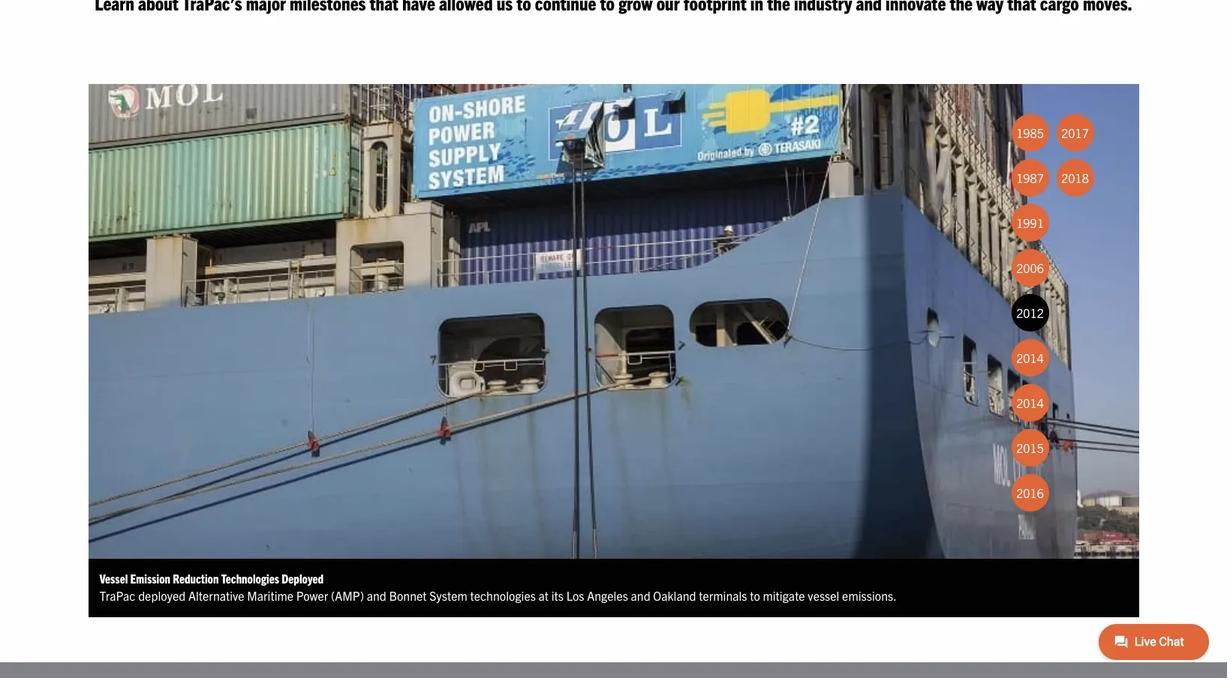 Task type: describe. For each thing, give the bounding box(es) containing it.
terminals
[[699, 589, 748, 604]]

1991
[[1017, 216, 1045, 231]]

1985
[[1017, 125, 1045, 140]]

vessel
[[100, 571, 128, 586]]

reduction
[[173, 571, 219, 586]]

2 2014 from the top
[[1017, 396, 1045, 411]]

its
[[552, 589, 564, 604]]

deployed
[[282, 571, 324, 586]]

alternative
[[188, 589, 245, 604]]

2016
[[1017, 486, 1045, 501]]

vessel emission reduction technologies deployed trapac deployed alternative maritime power (amp) and bonnet system technologies at its los angeles and oakland terminals to mitigate vessel emissions.
[[100, 571, 897, 604]]

emissions.
[[843, 589, 897, 604]]

2006
[[1017, 261, 1045, 276]]

emission
[[130, 571, 170, 586]]

2012
[[1017, 306, 1045, 321]]

technologies
[[470, 589, 536, 604]]

(amp)
[[331, 589, 364, 604]]

1 and from the left
[[367, 589, 387, 604]]

2015
[[1017, 441, 1045, 456]]

oakland
[[654, 589, 697, 604]]

2018
[[1062, 170, 1090, 185]]

bonnet
[[389, 589, 427, 604]]

deployed
[[138, 589, 186, 604]]

los
[[567, 589, 585, 604]]



Task type: locate. For each thing, give the bounding box(es) containing it.
and right (amp)
[[367, 589, 387, 604]]

footer
[[0, 663, 1228, 679]]

and right angeles
[[631, 589, 651, 604]]

trapac
[[100, 589, 136, 604]]

angeles
[[587, 589, 628, 604]]

to
[[750, 589, 761, 604]]

1 horizontal spatial and
[[631, 589, 651, 604]]

main content
[[73, 0, 1228, 656]]

vessel
[[808, 589, 840, 604]]

system
[[430, 589, 468, 604]]

at
[[539, 589, 549, 604]]

2014 up 2015
[[1017, 396, 1045, 411]]

2014
[[1017, 351, 1045, 366], [1017, 396, 1045, 411]]

main content containing 1985
[[73, 0, 1228, 656]]

0 vertical spatial 2014
[[1017, 351, 1045, 366]]

mitigate
[[763, 589, 806, 604]]

0 horizontal spatial and
[[367, 589, 387, 604]]

1987
[[1017, 170, 1045, 185]]

technologies
[[221, 571, 279, 586]]

2017
[[1062, 125, 1090, 140]]

power
[[296, 589, 328, 604]]

2014 down 2012
[[1017, 351, 1045, 366]]

1 2014 from the top
[[1017, 351, 1045, 366]]

and
[[367, 589, 387, 604], [631, 589, 651, 604]]

maritime
[[247, 589, 294, 604]]

2 and from the left
[[631, 589, 651, 604]]

1 vertical spatial 2014
[[1017, 396, 1045, 411]]



Task type: vqa. For each thing, say whether or not it's contained in the screenshot.
the top 2014
yes



